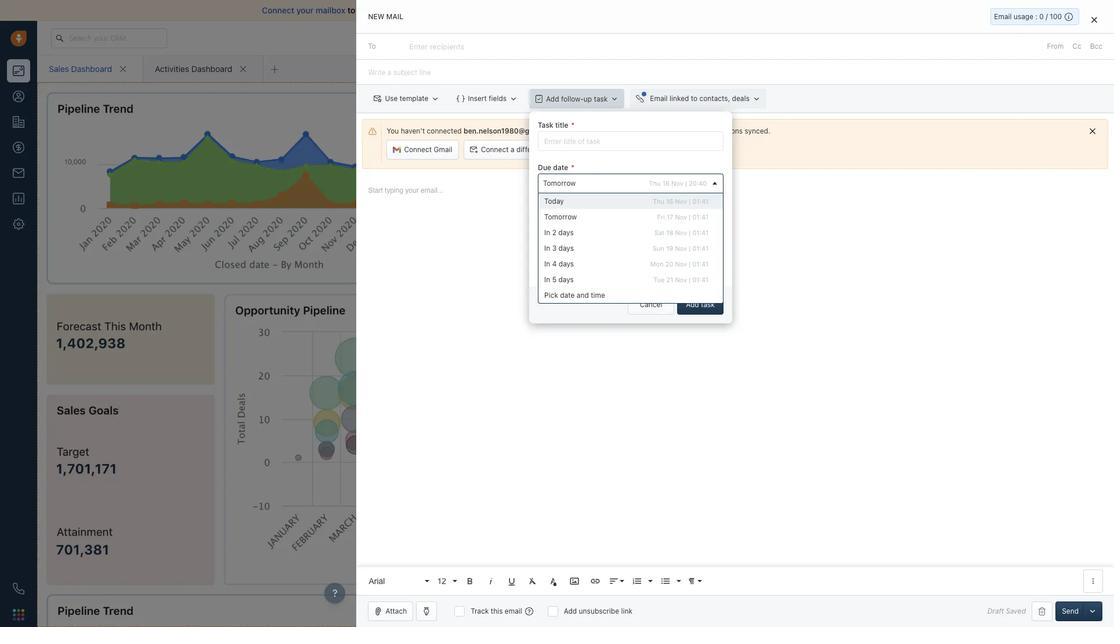 Task type: describe. For each thing, give the bounding box(es) containing it.
12
[[437, 576, 447, 586]]

days for in 2 days
[[559, 228, 574, 237]]

dismiss
[[595, 93, 620, 102]]

deals
[[733, 94, 750, 103]]

date for pick
[[560, 291, 575, 300]]

arial
[[369, 576, 385, 586]]

| for sat 18 nov | 01:41
[[689, 229, 691, 236]]

clear formatting image
[[528, 576, 538, 586]]

ends
[[827, 34, 841, 41]]

days for in 5 days
[[559, 275, 574, 284]]

in 5 days option
[[539, 272, 724, 288]]

email linked to contacts, deals
[[651, 94, 750, 103]]

sample
[[544, 93, 567, 102]]

due date
[[538, 163, 569, 172]]

add follow-up task button
[[530, 89, 625, 109]]

Type the details about this task… text field
[[538, 213, 724, 259]]

keep
[[663, 127, 679, 135]]

for
[[624, 93, 633, 102]]

dismiss button
[[591, 92, 624, 103]]

fri
[[657, 213, 665, 221]]

4
[[553, 260, 557, 269]]

email for email usage : 0 / 100
[[995, 12, 1012, 21]]

cancel button
[[628, 295, 675, 315]]

0 horizontal spatial and
[[442, 5, 456, 15]]

cc
[[1073, 42, 1082, 51]]

nov for thu 16 nov | 01:41
[[676, 198, 688, 205]]

phone image
[[13, 583, 24, 595]]

Search your CRM... text field
[[51, 28, 167, 48]]

phone element
[[7, 577, 30, 600]]

tomorrow for thu 16 nov | 20:40
[[544, 179, 576, 188]]

tomorrow option
[[539, 209, 724, 225]]

to right now
[[655, 127, 661, 135]]

to right mailbox
[[348, 5, 356, 15]]

20
[[666, 260, 674, 268]]

mon 20 nov | 01:41
[[651, 260, 709, 268]]

explore plans
[[895, 33, 941, 42]]

gmail
[[434, 145, 453, 154]]

connect your mailbox to improve deliverability and enable 2-way sync of email conversations.
[[262, 5, 621, 15]]

ben.nelson1980@gmail.com
[[464, 127, 561, 135]]

today option
[[539, 194, 724, 209]]

connect gmail
[[404, 145, 453, 154]]

usage
[[1014, 12, 1034, 21]]

explore
[[895, 33, 921, 42]]

add follow-up task button
[[530, 89, 625, 109]]

new
[[368, 12, 385, 21]]

title
[[556, 121, 569, 130]]

and inside list box
[[577, 291, 589, 300]]

in 3 days
[[545, 244, 574, 253]]

12 button
[[433, 570, 459, 593]]

sun
[[653, 245, 665, 252]]

1 horizontal spatial 21
[[851, 34, 857, 41]]

add for add unsubscribe link
[[564, 607, 577, 615]]

email for email linked to contacts, deals
[[651, 94, 668, 103]]

| for mon 20 nov | 01:41
[[689, 260, 691, 268]]

conversations.
[[565, 5, 621, 15]]

dashboard for sales dashboard
[[71, 64, 112, 73]]

| for sun 19 nov | 01:41
[[689, 245, 691, 252]]

email usage : 0 / 100
[[995, 12, 1063, 21]]

21 inside in 5 days option
[[667, 276, 674, 284]]

3
[[553, 244, 557, 253]]

sales
[[49, 64, 69, 73]]

task for task title
[[538, 121, 554, 130]]

email down mon 20 nov | 01:41
[[672, 268, 690, 277]]

you
[[387, 127, 399, 135]]

bold (⌘b) image
[[465, 576, 476, 586]]

Write a subject line text field
[[357, 60, 1115, 84]]

sun 19 nov | 01:41
[[653, 245, 709, 252]]

thu for today
[[653, 198, 665, 205]]

in 2 days option
[[539, 225, 724, 241]]

thu 16 nov | 20:40
[[649, 180, 707, 187]]

use template button
[[368, 89, 446, 109]]

in 5 days
[[545, 275, 574, 284]]

fields
[[489, 94, 507, 103]]

2-
[[486, 5, 495, 15]]

task will be added after you send the email
[[548, 268, 690, 277]]

new mail
[[368, 12, 404, 21]]

add task button
[[678, 295, 724, 315]]

task for task will be added after you send the email
[[548, 268, 563, 277]]

connect a different email
[[481, 145, 564, 154]]

| for fri 17 nov | 01:41
[[689, 213, 691, 221]]

pick date and time
[[545, 291, 605, 300]]

crm.
[[584, 127, 601, 135]]

tomorrow for fri 17 nov | 01:41
[[545, 213, 577, 221]]

you
[[628, 268, 640, 277]]

01:41 for 4
[[693, 260, 709, 268]]

unsubscribe
[[579, 607, 620, 615]]

insert
[[468, 94, 487, 103]]

tue 21 nov | 01:41
[[654, 276, 709, 284]]

connect for connect gmail
[[404, 145, 432, 154]]

time
[[591, 291, 605, 300]]

email right of
[[542, 5, 563, 15]]

of
[[532, 5, 540, 15]]

this
[[515, 93, 529, 102]]

in
[[843, 34, 849, 41]]

01:41 inside today option
[[693, 198, 709, 205]]

your trial ends in 21 days
[[797, 34, 873, 41]]

date for due
[[554, 163, 569, 172]]

it
[[633, 127, 637, 135]]

days right in on the top of page
[[859, 34, 873, 41]]

link
[[622, 607, 633, 615]]

insert fields
[[468, 94, 507, 103]]

mailbox
[[316, 5, 346, 15]]

activities
[[155, 64, 189, 73]]

| for tue 21 nov | 01:41
[[689, 276, 691, 284]]

different
[[517, 145, 545, 154]]

sat
[[655, 229, 665, 236]]

freshworks switcher image
[[13, 609, 24, 621]]

close image
[[1092, 16, 1098, 23]]

email right this at bottom
[[505, 607, 522, 615]]

this is a sample report. dismiss for real data.
[[515, 93, 666, 102]]

19
[[667, 245, 674, 252]]

send
[[642, 268, 658, 277]]

way
[[495, 5, 510, 15]]

tue
[[654, 276, 665, 284]]



Task type: vqa. For each thing, say whether or not it's contained in the screenshot.


Task type: locate. For each thing, give the bounding box(es) containing it.
connect left mailbox
[[262, 5, 295, 15]]

| for thu 16 nov | 20:40
[[686, 180, 687, 187]]

6 01:41 from the top
[[693, 276, 709, 284]]

connected
[[427, 127, 462, 135]]

activities dashboard
[[155, 64, 232, 73]]

in for in 4 days
[[545, 260, 551, 269]]

0 vertical spatial email
[[995, 12, 1012, 21]]

list box
[[539, 194, 724, 303]]

italic (⌘i) image
[[486, 576, 497, 586]]

0 horizontal spatial your
[[297, 5, 314, 15]]

5 01:41 from the top
[[693, 260, 709, 268]]

saved
[[1007, 607, 1027, 616]]

trial
[[813, 34, 825, 41]]

0 horizontal spatial add
[[546, 94, 559, 103]]

your
[[297, 5, 314, 15], [681, 127, 696, 135]]

1 in from the top
[[545, 228, 551, 237]]

1 horizontal spatial task
[[701, 300, 715, 309]]

thu for tomorrow
[[649, 180, 661, 187]]

report.
[[569, 93, 591, 102]]

added
[[588, 268, 609, 277]]

nov right '19'
[[676, 245, 688, 252]]

| for thu 16 nov | 01:41
[[689, 198, 691, 205]]

nov for sun 19 nov | 01:41
[[676, 245, 688, 252]]

email inside "button"
[[547, 145, 564, 154]]

connect left it
[[603, 127, 631, 135]]

thu inside today option
[[653, 198, 665, 205]]

16 for today
[[667, 198, 674, 205]]

send email image
[[1000, 33, 1008, 43]]

in for in 2 days
[[545, 228, 551, 237]]

days for in 3 days
[[559, 244, 574, 253]]

a inside "button"
[[511, 145, 515, 154]]

real
[[635, 93, 647, 102]]

is
[[531, 93, 536, 102]]

nov inside tomorrow option
[[676, 213, 688, 221]]

connect inside "button"
[[481, 145, 509, 154]]

connect
[[262, 5, 295, 15], [603, 127, 631, 135], [404, 145, 432, 154], [481, 145, 509, 154]]

nov right 17
[[676, 213, 688, 221]]

in left '5'
[[545, 275, 551, 284]]

enable
[[458, 5, 484, 15]]

21
[[851, 34, 857, 41], [667, 276, 674, 284]]

| inside tomorrow option
[[689, 213, 691, 221]]

01:41 up sat 18 nov | 01:41
[[693, 213, 709, 221]]

1 01:41 from the top
[[693, 198, 709, 205]]

01:41 inside in 2 days option
[[693, 229, 709, 236]]

0 vertical spatial date
[[554, 163, 569, 172]]

dialog containing arial
[[357, 0, 1115, 627]]

21 right the tue
[[667, 276, 674, 284]]

01:41 for 3
[[693, 245, 709, 252]]

| inside in 5 days option
[[689, 276, 691, 284]]

nov right 20
[[676, 260, 688, 268]]

16 up 17
[[667, 198, 674, 205]]

now
[[639, 127, 653, 135]]

0 vertical spatial tomorrow
[[544, 179, 576, 188]]

mail
[[387, 12, 404, 21]]

| down fri 17 nov | 01:41
[[689, 229, 691, 236]]

dashboard
[[71, 64, 112, 73], [191, 64, 232, 73]]

days right 2
[[559, 228, 574, 237]]

2
[[553, 228, 557, 237]]

nov for tue 21 nov | 01:41
[[676, 276, 688, 284]]

in 4 days option
[[539, 256, 724, 272]]

| down mon 20 nov | 01:41
[[689, 276, 691, 284]]

| inside the in 4 days option
[[689, 260, 691, 268]]

in for in 5 days
[[545, 275, 551, 284]]

application
[[357, 175, 1115, 595]]

dashboard right sales
[[71, 64, 112, 73]]

your left mailbox
[[297, 5, 314, 15]]

01:41 inside the in 4 days option
[[693, 260, 709, 268]]

0 horizontal spatial a
[[511, 145, 515, 154]]

to
[[368, 42, 376, 51]]

| left 20:40
[[686, 180, 687, 187]]

connect inside button
[[404, 145, 432, 154]]

20:40
[[689, 180, 707, 187]]

0 vertical spatial add
[[546, 94, 559, 103]]

0 horizontal spatial the
[[571, 127, 582, 135]]

0 vertical spatial the
[[571, 127, 582, 135]]

01:41 for 2
[[693, 229, 709, 236]]

add unsubscribe link
[[564, 607, 633, 615]]

0 vertical spatial task
[[594, 94, 608, 103]]

nov inside in 2 days option
[[676, 229, 688, 236]]

what's new image
[[1031, 35, 1039, 43]]

17
[[667, 213, 674, 221]]

in left 2
[[545, 228, 551, 237]]

task down tue 21 nov | 01:41
[[701, 300, 715, 309]]

add task
[[686, 300, 715, 309]]

date right pick
[[560, 291, 575, 300]]

email up "due date"
[[547, 145, 564, 154]]

1 horizontal spatial your
[[681, 127, 696, 135]]

explore plans link
[[889, 31, 947, 45]]

in for in 3 days
[[545, 244, 551, 253]]

track this email
[[471, 607, 522, 615]]

in 2 days
[[545, 228, 574, 237]]

0 horizontal spatial dashboard
[[71, 64, 112, 73]]

thu
[[649, 180, 661, 187], [653, 198, 665, 205]]

| inside in 2 days option
[[689, 229, 691, 236]]

the down 20
[[660, 268, 670, 277]]

add inside add task button
[[686, 300, 700, 309]]

add down tue 21 nov | 01:41
[[686, 300, 700, 309]]

track
[[471, 607, 489, 615]]

and left enable
[[442, 5, 456, 15]]

list box inside dialog
[[539, 194, 724, 303]]

a left different
[[511, 145, 515, 154]]

nov for fri 17 nov | 01:41
[[676, 213, 688, 221]]

4 in from the top
[[545, 275, 551, 284]]

add for add task
[[686, 300, 700, 309]]

3 in from the top
[[545, 260, 551, 269]]

nov for thu 16 nov | 20:40
[[672, 180, 684, 187]]

16
[[663, 180, 670, 187], [667, 198, 674, 205]]

will
[[565, 268, 576, 277]]

add right is
[[546, 94, 559, 103]]

01:41 down 20:40
[[693, 198, 709, 205]]

Task title text field
[[538, 131, 724, 151]]

up
[[584, 94, 592, 103]]

01:41 inside tomorrow option
[[693, 213, 709, 221]]

deliverability
[[391, 5, 440, 15]]

1 horizontal spatial dashboard
[[191, 64, 232, 73]]

1 vertical spatial 16
[[667, 198, 674, 205]]

email inside button
[[651, 94, 668, 103]]

nov for sat 18 nov | 01:41
[[676, 229, 688, 236]]

| up tue 21 nov | 01:41
[[689, 260, 691, 268]]

nov down mon 20 nov | 01:41
[[676, 276, 688, 284]]

1 vertical spatial add
[[686, 300, 700, 309]]

thu 16 nov | 01:41
[[653, 198, 709, 205]]

01:41
[[693, 198, 709, 205], [693, 213, 709, 221], [693, 229, 709, 236], [693, 245, 709, 252], [693, 260, 709, 268], [693, 276, 709, 284]]

connect a different email button
[[464, 140, 571, 160]]

draft saved
[[988, 607, 1027, 616]]

0 horizontal spatial task
[[594, 94, 608, 103]]

list box containing today
[[539, 194, 724, 303]]

to inside button
[[691, 94, 698, 103]]

connect down 'ben.nelson1980@gmail.com'
[[481, 145, 509, 154]]

| inside today option
[[689, 198, 691, 205]]

task
[[538, 121, 554, 130], [548, 268, 563, 277]]

attach
[[386, 607, 407, 615]]

in left 3
[[545, 244, 551, 253]]

1 horizontal spatial and
[[577, 291, 589, 300]]

1 vertical spatial task
[[548, 268, 563, 277]]

16 up the thu 16 nov | 01:41
[[663, 180, 670, 187]]

0 vertical spatial task
[[538, 121, 554, 130]]

2 vertical spatial add
[[564, 607, 577, 615]]

1 vertical spatial tomorrow
[[545, 213, 577, 221]]

sync
[[512, 5, 530, 15]]

0 vertical spatial 16
[[663, 180, 670, 187]]

days right 3
[[559, 244, 574, 253]]

0 vertical spatial your
[[297, 5, 314, 15]]

0 horizontal spatial 21
[[667, 276, 674, 284]]

improve
[[358, 5, 389, 15]]

data.
[[649, 93, 666, 102]]

01:41 down sat 18 nov | 01:41
[[693, 245, 709, 252]]

connect gmail button
[[387, 140, 459, 160]]

a right is
[[538, 93, 542, 102]]

linked
[[670, 94, 689, 103]]

1 vertical spatial task
[[701, 300, 715, 309]]

your inside dialog
[[681, 127, 696, 135]]

1 vertical spatial 21
[[667, 276, 674, 284]]

tomorrow down "due date"
[[544, 179, 576, 188]]

| down sat 18 nov | 01:41
[[689, 245, 691, 252]]

date right due
[[554, 163, 569, 172]]

2 01:41 from the top
[[693, 213, 709, 221]]

nov inside the in 4 days option
[[676, 260, 688, 268]]

draft
[[988, 607, 1005, 616]]

1 horizontal spatial the
[[660, 268, 670, 277]]

to right linked
[[691, 94, 698, 103]]

0 vertical spatial 21
[[851, 34, 857, 41]]

attach button
[[368, 602, 414, 621]]

1 vertical spatial the
[[660, 268, 670, 277]]

1 horizontal spatial email
[[995, 12, 1012, 21]]

01:41 for 5
[[693, 276, 709, 284]]

1 horizontal spatial a
[[538, 93, 542, 102]]

add for add follow-up task
[[546, 94, 559, 103]]

the right 'title'
[[571, 127, 582, 135]]

2 horizontal spatial add
[[686, 300, 700, 309]]

dashboard right activities
[[191, 64, 232, 73]]

connect down haven't
[[404, 145, 432, 154]]

tomorrow inside option
[[545, 213, 577, 221]]

18
[[667, 229, 674, 236]]

1 vertical spatial your
[[681, 127, 696, 135]]

| up sat 18 nov | 01:41
[[689, 213, 691, 221]]

| up fri 17 nov | 01:41
[[689, 198, 691, 205]]

conversations
[[697, 127, 743, 135]]

1 vertical spatial thu
[[653, 198, 665, 205]]

in left the 4
[[545, 260, 551, 269]]

0 vertical spatial and
[[442, 5, 456, 15]]

and
[[442, 5, 456, 15], [577, 291, 589, 300]]

task left will
[[548, 268, 563, 277]]

dashboard for activities dashboard
[[191, 64, 232, 73]]

synced.
[[745, 127, 771, 135]]

16 for tomorrow
[[663, 180, 670, 187]]

email right real
[[651, 94, 668, 103]]

Enter recipients text field
[[410, 37, 467, 56]]

0 vertical spatial thu
[[649, 180, 661, 187]]

connect for connect a different email
[[481, 145, 509, 154]]

task inside button
[[701, 300, 715, 309]]

and left "time"
[[577, 291, 589, 300]]

task right the up
[[594, 94, 608, 103]]

nov inside in 5 days option
[[676, 276, 688, 284]]

email linked to contacts, deals button
[[631, 89, 767, 109]]

your
[[797, 34, 811, 41]]

connect your mailbox link
[[262, 5, 348, 15]]

1 vertical spatial email
[[651, 94, 668, 103]]

01:41 up add task
[[693, 276, 709, 284]]

today
[[545, 197, 564, 206]]

tomorrow down description
[[545, 213, 577, 221]]

1 horizontal spatial add
[[564, 607, 577, 615]]

contacts,
[[700, 94, 731, 103]]

from
[[1048, 42, 1065, 51]]

1 vertical spatial a
[[511, 145, 515, 154]]

1 vertical spatial and
[[577, 291, 589, 300]]

nov inside in 3 days option
[[676, 245, 688, 252]]

nov inside today option
[[676, 198, 688, 205]]

your right keep
[[681, 127, 696, 135]]

task inside button
[[594, 94, 608, 103]]

16 inside today option
[[667, 198, 674, 205]]

2 dashboard from the left
[[191, 64, 232, 73]]

0 horizontal spatial email
[[651, 94, 668, 103]]

5
[[553, 275, 557, 284]]

01:41 inside in 5 days option
[[693, 276, 709, 284]]

nov for mon 20 nov | 01:41
[[676, 260, 688, 268]]

2 in from the top
[[545, 244, 551, 253]]

days right '5'
[[559, 275, 574, 284]]

thu up fri
[[653, 198, 665, 205]]

add left unsubscribe
[[564, 607, 577, 615]]

01:41 up tue 21 nov | 01:41
[[693, 260, 709, 268]]

21 right in on the top of page
[[851, 34, 857, 41]]

nov up the thu 16 nov | 01:41
[[672, 180, 684, 187]]

to left crm.
[[563, 127, 569, 135]]

mon
[[651, 260, 664, 268]]

be
[[578, 268, 586, 277]]

dialog
[[357, 0, 1115, 627]]

days right the 4
[[559, 260, 574, 269]]

email left usage
[[995, 12, 1012, 21]]

days
[[859, 34, 873, 41], [559, 228, 574, 237], [559, 244, 574, 253], [559, 260, 574, 269], [559, 275, 574, 284]]

01:41 down fri 17 nov | 01:41
[[693, 229, 709, 236]]

in 3 days option
[[539, 241, 724, 256]]

add follow-up task
[[546, 94, 608, 103]]

connect for connect your mailbox to improve deliverability and enable 2-way sync of email conversations.
[[262, 5, 295, 15]]

nov right the 18
[[676, 229, 688, 236]]

4 01:41 from the top
[[693, 245, 709, 252]]

plans
[[923, 33, 941, 42]]

task left 'title'
[[538, 121, 554, 130]]

01:41 inside in 3 days option
[[693, 245, 709, 252]]

application containing arial
[[357, 175, 1115, 595]]

nov up fri 17 nov | 01:41
[[676, 198, 688, 205]]

after
[[611, 268, 626, 277]]

1 vertical spatial date
[[560, 291, 575, 300]]

description
[[538, 203, 577, 212]]

haven't
[[401, 127, 425, 135]]

days for in 4 days
[[559, 260, 574, 269]]

add inside add follow-up task button
[[546, 94, 559, 103]]

in
[[545, 228, 551, 237], [545, 244, 551, 253], [545, 260, 551, 269], [545, 275, 551, 284]]

send
[[1063, 607, 1079, 615]]

more misc image
[[1089, 576, 1099, 586]]

3 01:41 from the top
[[693, 229, 709, 236]]

sales dashboard
[[49, 64, 112, 73]]

0 vertical spatial a
[[538, 93, 542, 102]]

1 dashboard from the left
[[71, 64, 112, 73]]

| inside in 3 days option
[[689, 245, 691, 252]]

the
[[571, 127, 582, 135], [660, 268, 670, 277]]

thu up today option
[[649, 180, 661, 187]]



